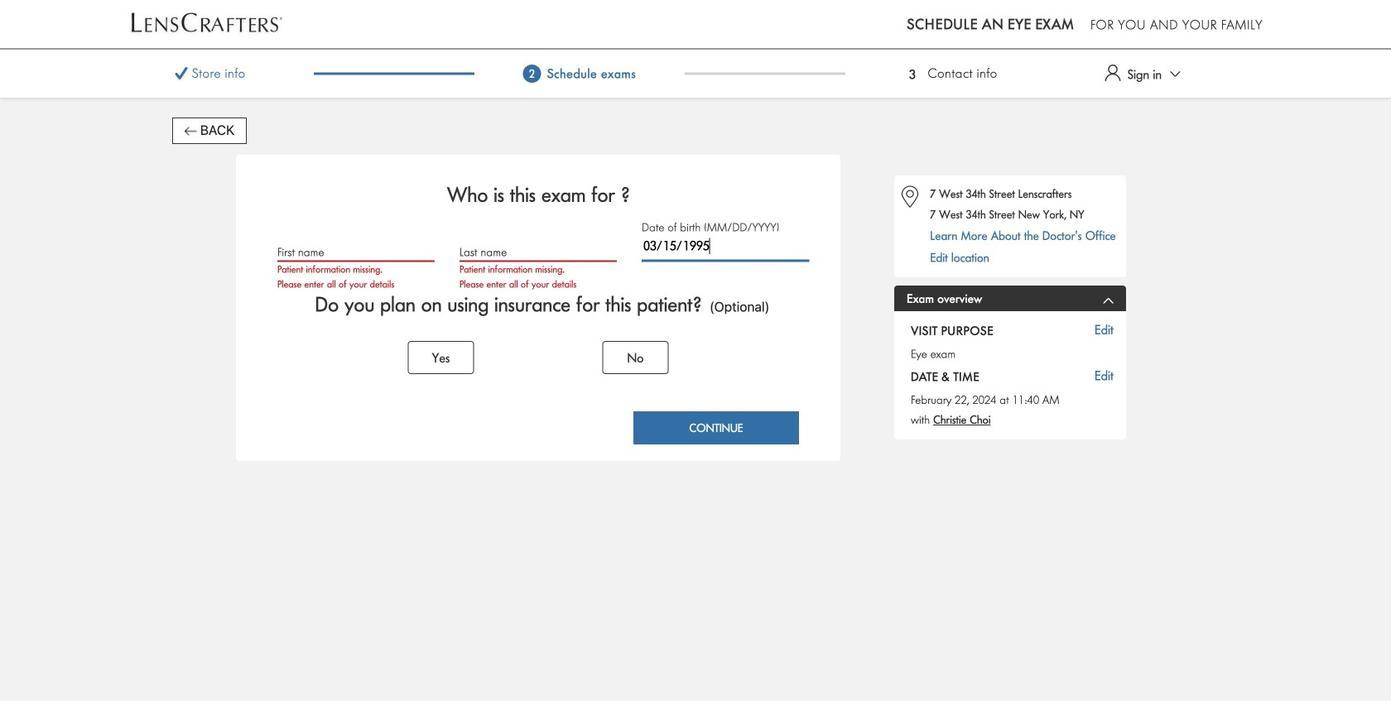 Task type: locate. For each thing, give the bounding box(es) containing it.
patient date text field
[[642, 236, 799, 262]]

lc logo image
[[128, 11, 286, 37]]

spotpin ico image
[[898, 184, 922, 209]]

form
[[265, 171, 811, 383]]



Task type: describe. For each thing, give the bounding box(es) containing it.
patient lastname text field
[[460, 236, 617, 262]]

patient firstname text field
[[277, 236, 435, 262]]



Task type: vqa. For each thing, say whether or not it's contained in the screenshot.
the privacyChoices icon
no



